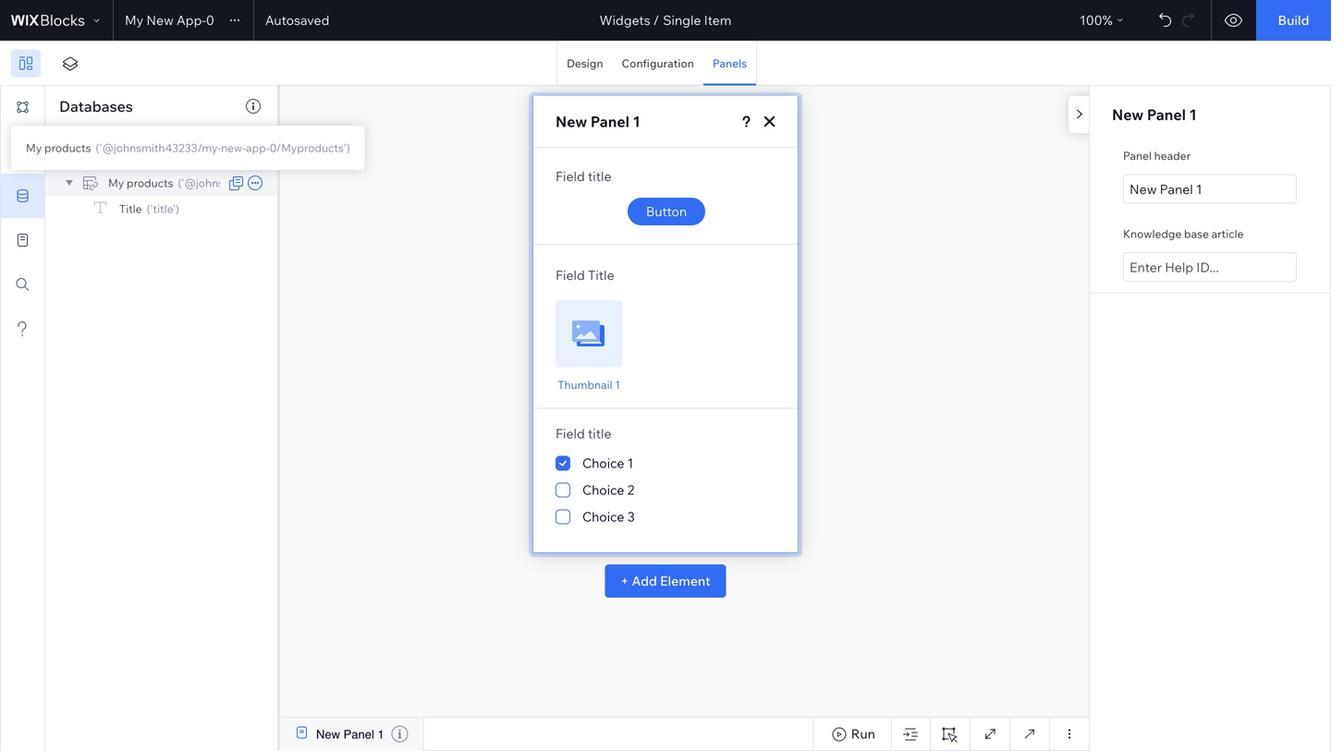 Task type: locate. For each thing, give the bounding box(es) containing it.
app-
[[246, 141, 270, 155], [328, 176, 352, 190]]

0 vertical spatial panel
[[1148, 105, 1187, 124]]

my inside button
[[125, 12, 144, 28]]

0/myproducts')
[[270, 141, 350, 155], [352, 176, 432, 190]]

my left the app-
[[125, 12, 144, 28]]

('title')
[[147, 202, 179, 216]]

my
[[125, 12, 144, 28], [26, 141, 42, 155], [108, 176, 124, 190]]

1 vertical spatial 0/myproducts')
[[352, 176, 432, 190]]

build button
[[1257, 0, 1332, 41]]

title ('title')
[[119, 202, 179, 216]]

0 horizontal spatial new panel 1
[[316, 728, 385, 742]]

autosaved
[[265, 12, 330, 28]]

my new app-0 button
[[125, 9, 246, 31]]

panel
[[1148, 105, 1187, 124], [1124, 149, 1152, 163], [344, 728, 374, 742]]

1 horizontal spatial my
[[108, 176, 124, 190]]

0 horizontal spatial new
[[146, 12, 174, 28]]

1 horizontal spatial app-
[[328, 176, 352, 190]]

0 horizontal spatial 1
[[378, 728, 385, 742]]

article
[[1212, 227, 1244, 241]]

1 vertical spatial app-
[[328, 176, 352, 190]]

0 vertical spatial new
[[146, 12, 174, 28]]

0 vertical spatial my
[[125, 12, 144, 28]]

single
[[663, 12, 702, 28]]

('@johnsmith43233/my-
[[96, 141, 221, 155], [178, 176, 303, 190]]

1 vertical spatial products
[[127, 176, 173, 190]]

configuration
[[622, 56, 695, 70]]

0 horizontal spatial 0/myproducts')
[[270, 141, 350, 155]]

products
[[44, 141, 91, 155], [127, 176, 173, 190]]

2 vertical spatial panel
[[344, 728, 374, 742]]

new panel 1
[[1113, 105, 1198, 124], [316, 728, 385, 742]]

collections
[[99, 140, 169, 154]]

1
[[1190, 105, 1198, 124], [378, 728, 385, 742]]

0 horizontal spatial my
[[26, 141, 42, 155]]

my products ('@johnsmith43233/my-new-app-0/myproducts')
[[26, 141, 350, 155], [108, 176, 432, 190]]

1 horizontal spatial new
[[316, 728, 340, 742]]

app-
[[177, 12, 206, 28]]

2 horizontal spatial new
[[1113, 105, 1144, 124]]

1 horizontal spatial new-
[[303, 176, 328, 190]]

0 horizontal spatial products
[[44, 141, 91, 155]]

1 vertical spatial my products ('@johnsmith43233/my-new-app-0/myproducts')
[[108, 176, 432, 190]]

0 vertical spatial products
[[44, 141, 91, 155]]

1 vertical spatial new panel 1
[[316, 728, 385, 742]]

0 vertical spatial ('@johnsmith43233/my-
[[96, 141, 221, 155]]

products up title ('title')
[[127, 176, 173, 190]]

new
[[146, 12, 174, 28], [1113, 105, 1144, 124], [316, 728, 340, 742]]

databases
[[59, 97, 133, 116]]

2 horizontal spatial my
[[125, 12, 144, 28]]

add
[[632, 573, 658, 590]]

1 horizontal spatial 1
[[1190, 105, 1198, 124]]

1 vertical spatial 1
[[378, 728, 385, 742]]

widgets / single item
[[600, 12, 732, 28]]

new-
[[221, 141, 246, 155], [303, 176, 328, 190]]

0 vertical spatial new-
[[221, 141, 246, 155]]

base
[[1185, 227, 1210, 241]]

my new app-0
[[125, 12, 214, 28]]

products down the "databases"
[[44, 141, 91, 155]]

your
[[68, 140, 96, 154]]

my left your
[[26, 141, 42, 155]]

0 vertical spatial app-
[[246, 141, 270, 155]]

run button
[[814, 719, 892, 751]]

my up the title at the top left
[[108, 176, 124, 190]]

0 vertical spatial 0/myproducts')
[[270, 141, 350, 155]]

2 vertical spatial new
[[316, 728, 340, 742]]

knowledge base article
[[1124, 227, 1244, 241]]

design
[[567, 56, 604, 70]]

0 vertical spatial my products ('@johnsmith43233/my-new-app-0/myproducts')
[[26, 141, 350, 155]]

0 vertical spatial new panel 1
[[1113, 105, 1198, 124]]



Task type: vqa. For each thing, say whether or not it's contained in the screenshot.
to
no



Task type: describe. For each thing, give the bounding box(es) containing it.
knowledge
[[1124, 227, 1182, 241]]

+
[[621, 573, 629, 590]]

0 horizontal spatial app-
[[246, 141, 270, 155]]

1 vertical spatial panel
[[1124, 149, 1152, 163]]

1 vertical spatial new-
[[303, 176, 328, 190]]

new inside the my new app-0 button
[[146, 12, 174, 28]]

element
[[660, 573, 711, 590]]

0
[[206, 12, 214, 28]]

title
[[119, 202, 142, 216]]

/
[[654, 12, 660, 28]]

your collections
[[68, 140, 169, 154]]

1 horizontal spatial 0/myproducts')
[[352, 176, 432, 190]]

build
[[1279, 12, 1310, 28]]

run
[[852, 727, 876, 743]]

+ add element
[[621, 573, 711, 590]]

100
[[1080, 12, 1103, 28]]

1 vertical spatial my
[[26, 141, 42, 155]]

1 vertical spatial new
[[1113, 105, 1144, 124]]

panel header
[[1124, 149, 1191, 163]]

1 horizontal spatial new panel 1
[[1113, 105, 1198, 124]]

1 vertical spatial ('@johnsmith43233/my-
[[178, 176, 303, 190]]

+ add element button
[[605, 565, 727, 598]]

header
[[1155, 149, 1191, 163]]

%
[[1103, 12, 1113, 28]]

widgets
[[600, 12, 651, 28]]

panels
[[713, 56, 747, 70]]

2 vertical spatial my
[[108, 176, 124, 190]]

100 %
[[1080, 12, 1113, 28]]

0 horizontal spatial new-
[[221, 141, 246, 155]]

1 horizontal spatial products
[[127, 176, 173, 190]]

0 vertical spatial 1
[[1190, 105, 1198, 124]]

item
[[704, 12, 732, 28]]



